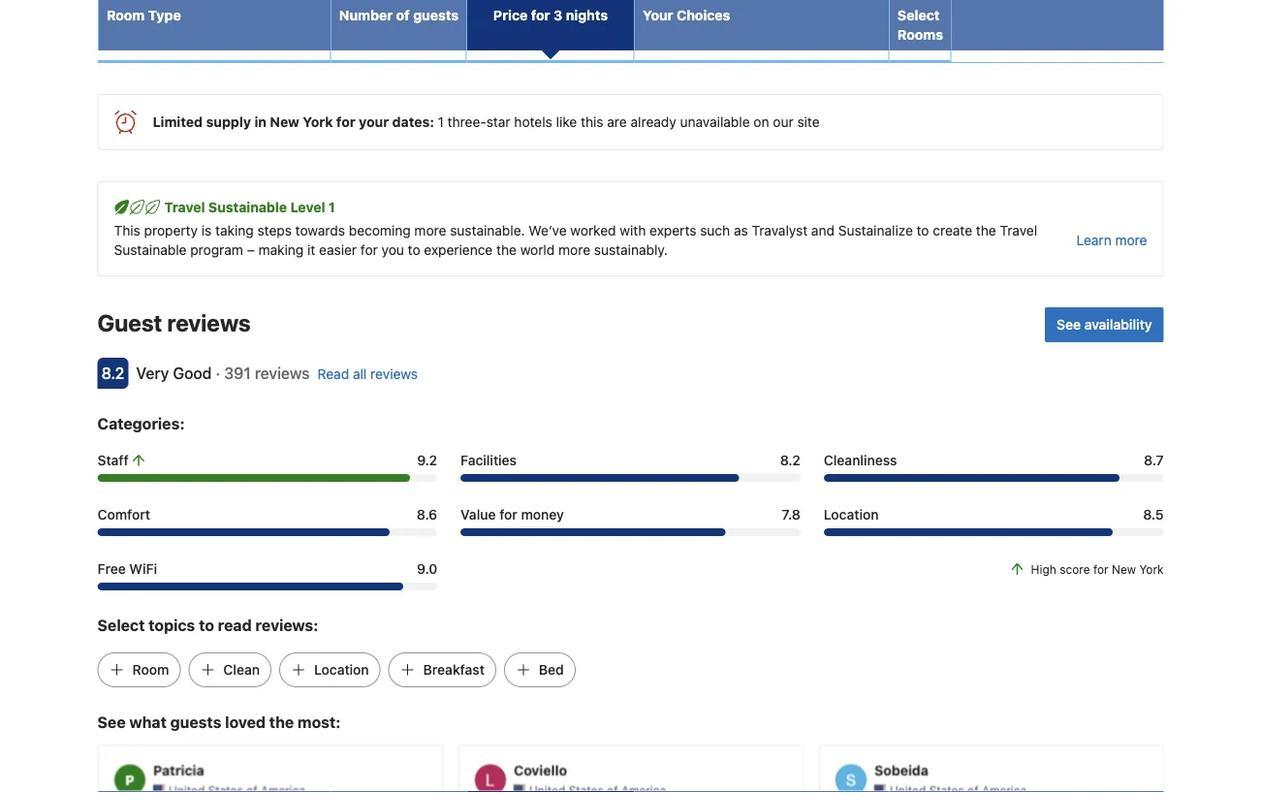 Task type: describe. For each thing, give the bounding box(es) containing it.
number
[[339, 7, 393, 23]]

learn more
[[1077, 232, 1148, 248]]

free wifi 9.0 meter
[[97, 583, 437, 590]]

2 horizontal spatial reviews
[[370, 366, 418, 382]]

you
[[382, 242, 404, 258]]

worked
[[571, 222, 616, 238]]

unavailable
[[680, 114, 750, 130]]

is
[[201, 222, 212, 238]]

select for select topics to read reviews:
[[97, 616, 145, 634]]

our
[[773, 114, 794, 130]]

0 horizontal spatial 8.2
[[101, 364, 124, 382]]

staff
[[97, 452, 129, 468]]

see availability
[[1057, 316, 1152, 332]]

as
[[734, 222, 748, 238]]

this property is taking steps towards becoming more sustainable. we've worked with experts such as travalyst and sustainalize to create the travel sustainable program – making it easier for you to experience the world more sustainably.
[[114, 222, 1038, 258]]

patricia
[[153, 762, 204, 778]]

value for money
[[461, 506, 564, 522]]

staff 9.2 meter
[[97, 474, 437, 482]]

price for 3 nights
[[493, 7, 608, 23]]

topics
[[149, 616, 195, 634]]

wifi
[[129, 561, 157, 577]]

more inside button
[[1116, 232, 1148, 248]]

free
[[97, 561, 126, 577]]

on
[[754, 114, 769, 130]]

read
[[318, 366, 349, 382]]

0 horizontal spatial location
[[314, 662, 369, 678]]

learn
[[1077, 232, 1112, 248]]

high score for new york
[[1031, 562, 1164, 576]]

good
[[173, 364, 212, 382]]

united states of america image for coviello
[[513, 784, 525, 792]]

nights
[[566, 7, 608, 23]]

facilities 8.2 meter
[[461, 474, 801, 482]]

program
[[190, 242, 243, 258]]

for right value
[[500, 506, 518, 522]]

money
[[521, 506, 564, 522]]

cleanliness
[[824, 452, 897, 468]]

learn more button
[[1077, 231, 1148, 250]]

your
[[359, 114, 389, 130]]

see for see availability
[[1057, 316, 1081, 332]]

–
[[247, 242, 255, 258]]

see what guests loved the most:
[[97, 713, 341, 731]]

level
[[291, 199, 325, 215]]

new for in
[[270, 114, 299, 130]]

bed
[[539, 662, 564, 678]]

and
[[811, 222, 835, 238]]

number of guests
[[339, 7, 459, 23]]

0 horizontal spatial more
[[414, 222, 446, 238]]

sustainable inside this property is taking steps towards becoming more sustainable. we've worked with experts such as travalyst and sustainalize to create the travel sustainable program – making it easier for you to experience the world more sustainably.
[[114, 242, 187, 258]]

1 horizontal spatial more
[[559, 242, 591, 258]]

categories:
[[97, 414, 185, 433]]

site
[[797, 114, 820, 130]]

sustainably.
[[594, 242, 668, 258]]

·
[[216, 364, 220, 382]]

high
[[1031, 562, 1057, 576]]

1 horizontal spatial the
[[497, 242, 517, 258]]

limited supply in new york for your dates: 1 three-star hotels like this are already unavailable on our site
[[153, 114, 820, 130]]

value
[[461, 506, 496, 522]]

in
[[254, 114, 267, 130]]

york for for
[[1140, 562, 1164, 576]]

type
[[148, 7, 181, 23]]

choices
[[677, 7, 731, 23]]

p
[[125, 771, 134, 787]]

dates:
[[392, 114, 434, 130]]

room type
[[107, 7, 181, 23]]

guest
[[97, 309, 162, 336]]

9.0
[[417, 561, 437, 577]]

facilities
[[461, 452, 517, 468]]

taking
[[215, 222, 254, 238]]

limited
[[153, 114, 203, 130]]

this
[[114, 222, 140, 238]]

sustainable.
[[450, 222, 525, 238]]

new for for
[[1112, 562, 1136, 576]]

rated very good element
[[136, 364, 212, 382]]

making
[[258, 242, 304, 258]]

score
[[1060, 562, 1090, 576]]

like
[[556, 114, 577, 130]]

with
[[620, 222, 646, 238]]

guests for what
[[170, 713, 221, 731]]

value for money 7.8 meter
[[461, 528, 801, 536]]

coviello
[[513, 762, 567, 778]]

what
[[129, 713, 167, 731]]

1 horizontal spatial location
[[824, 506, 879, 522]]

2 vertical spatial to
[[199, 616, 214, 634]]

your
[[643, 7, 673, 23]]

review categories element
[[97, 412, 185, 435]]



Task type: locate. For each thing, give the bounding box(es) containing it.
comfort 8.6 meter
[[97, 528, 437, 536]]

1 horizontal spatial travel
[[1000, 222, 1038, 238]]

for left your
[[336, 114, 356, 130]]

more
[[103, 30, 131, 43]]

new right score
[[1112, 562, 1136, 576]]

0 vertical spatial guests
[[413, 7, 459, 23]]

select up rooms
[[898, 7, 940, 23]]

1 left three-
[[438, 114, 444, 130]]

the
[[976, 222, 997, 238], [497, 242, 517, 258], [269, 713, 294, 731]]

location 8.5 meter
[[824, 528, 1164, 536]]

guest reviews
[[97, 309, 251, 336]]

guests for of
[[413, 7, 459, 23]]

guests right what
[[170, 713, 221, 731]]

availability
[[1085, 316, 1152, 332]]

read all reviews
[[318, 366, 418, 382]]

this
[[581, 114, 604, 130]]

1 vertical spatial select
[[97, 616, 145, 634]]

more
[[414, 222, 446, 238], [1116, 232, 1148, 248], [559, 242, 591, 258]]

2 horizontal spatial the
[[976, 222, 997, 238]]

read
[[218, 616, 252, 634]]

0 horizontal spatial see
[[97, 713, 126, 731]]

united states of america image down the coviello
[[513, 784, 525, 792]]

select topics to read reviews:
[[97, 616, 319, 634]]

9.2
[[417, 452, 437, 468]]

for down becoming
[[361, 242, 378, 258]]

1 vertical spatial sustainable
[[114, 242, 187, 258]]

free wifi
[[97, 561, 157, 577]]

sustainable
[[208, 199, 287, 215], [114, 242, 187, 258]]

new right in
[[270, 114, 299, 130]]

sobeida
[[874, 762, 928, 778]]

all
[[353, 366, 367, 382]]

see
[[1057, 316, 1081, 332], [97, 713, 126, 731]]

most:
[[298, 713, 341, 731]]

0 vertical spatial the
[[976, 222, 997, 238]]

cleanliness 8.7 meter
[[824, 474, 1164, 482]]

experts
[[650, 222, 697, 238]]

1 vertical spatial to
[[408, 242, 420, 258]]

comfort
[[97, 506, 150, 522]]

2 horizontal spatial to
[[917, 222, 929, 238]]

select
[[898, 7, 940, 23], [97, 616, 145, 634]]

united states of america image
[[153, 784, 164, 792]]

room for room type
[[107, 7, 145, 23]]

it
[[307, 242, 315, 258]]

2 united states of america image from the left
[[874, 784, 886, 792]]

supply
[[206, 114, 251, 130]]

see left availability
[[1057, 316, 1081, 332]]

room
[[107, 7, 145, 23], [132, 662, 169, 678]]

see availability button
[[1045, 307, 1164, 342]]

1 vertical spatial location
[[314, 662, 369, 678]]

1 vertical spatial new
[[1112, 562, 1136, 576]]

8.2 left very
[[101, 364, 124, 382]]

scored 8.2 element
[[97, 358, 128, 389]]

see for see what guests loved the most:
[[97, 713, 126, 731]]

0 vertical spatial 8.2
[[101, 364, 124, 382]]

1 united states of america image from the left
[[513, 784, 525, 792]]

0 horizontal spatial new
[[270, 114, 299, 130]]

location up most: on the bottom left of the page
[[314, 662, 369, 678]]

0 horizontal spatial select
[[97, 616, 145, 634]]

more down worked
[[559, 242, 591, 258]]

the right create
[[976, 222, 997, 238]]

0 vertical spatial york
[[303, 114, 333, 130]]

2 horizontal spatial more
[[1116, 232, 1148, 248]]

travel inside this property is taking steps towards becoming more sustainable. we've worked with experts such as travalyst and sustainalize to create the travel sustainable program – making it easier for you to experience the world more sustainably.
[[1000, 222, 1038, 238]]

we've
[[529, 222, 567, 238]]

1 vertical spatial 1
[[329, 199, 335, 215]]

1 horizontal spatial guests
[[413, 7, 459, 23]]

guests
[[413, 7, 459, 23], [170, 713, 221, 731]]

to left "read"
[[199, 616, 214, 634]]

1 horizontal spatial see
[[1057, 316, 1081, 332]]

8.7
[[1144, 452, 1164, 468]]

0 vertical spatial sustainable
[[208, 199, 287, 215]]

0 horizontal spatial travel
[[164, 199, 205, 215]]

1 vertical spatial travel
[[1000, 222, 1038, 238]]

york left your
[[303, 114, 333, 130]]

sustainable down property
[[114, 242, 187, 258]]

location
[[824, 506, 879, 522], [314, 662, 369, 678]]

more right learn
[[1116, 232, 1148, 248]]

see inside "button"
[[1057, 316, 1081, 332]]

0 horizontal spatial reviews
[[167, 309, 251, 336]]

0 vertical spatial travel
[[164, 199, 205, 215]]

0 vertical spatial select
[[898, 7, 940, 23]]

three-
[[448, 114, 487, 130]]

1 vertical spatial guests
[[170, 713, 221, 731]]

guest reviews element
[[97, 307, 1038, 338]]

sustainalize
[[838, 222, 913, 238]]

0 vertical spatial location
[[824, 506, 879, 522]]

0 vertical spatial new
[[270, 114, 299, 130]]

8.2
[[101, 364, 124, 382], [780, 452, 801, 468]]

select inside select rooms
[[898, 7, 940, 23]]

0 horizontal spatial york
[[303, 114, 333, 130]]

see left what
[[97, 713, 126, 731]]

room down topics
[[132, 662, 169, 678]]

towards
[[295, 222, 345, 238]]

york
[[303, 114, 333, 130], [1140, 562, 1164, 576]]

1 horizontal spatial 8.2
[[780, 452, 801, 468]]

0 horizontal spatial 1
[[329, 199, 335, 215]]

hotels
[[514, 114, 553, 130]]

1 vertical spatial york
[[1140, 562, 1164, 576]]

york down 8.5
[[1140, 562, 1164, 576]]

room up more link
[[107, 7, 145, 23]]

1 horizontal spatial york
[[1140, 562, 1164, 576]]

steps
[[257, 222, 292, 238]]

select left topics
[[97, 616, 145, 634]]

travel sustainable level 1
[[164, 199, 335, 215]]

star
[[487, 114, 511, 130]]

for right score
[[1094, 562, 1109, 576]]

for inside this property is taking steps towards becoming more sustainable. we've worked with experts such as travalyst and sustainalize to create the travel sustainable program – making it easier for you to experience the world more sustainably.
[[361, 242, 378, 258]]

3
[[554, 7, 563, 23]]

8.2 up 7.8
[[780, 452, 801, 468]]

breakfast
[[423, 662, 485, 678]]

0 horizontal spatial united states of america image
[[513, 784, 525, 792]]

0 horizontal spatial the
[[269, 713, 294, 731]]

select rooms
[[898, 7, 943, 43]]

0 vertical spatial see
[[1057, 316, 1081, 332]]

8.5
[[1144, 506, 1164, 522]]

location down cleanliness
[[824, 506, 879, 522]]

such
[[700, 222, 730, 238]]

sustainable up "taking" on the top of page
[[208, 199, 287, 215]]

1 vertical spatial room
[[132, 662, 169, 678]]

0 vertical spatial 1
[[438, 114, 444, 130]]

your choices
[[643, 7, 731, 23]]

1 horizontal spatial reviews
[[255, 364, 310, 382]]

travalyst
[[752, 222, 808, 238]]

price
[[493, 7, 528, 23]]

york for in
[[303, 114, 333, 130]]

united states of america image
[[513, 784, 525, 792], [874, 784, 886, 792]]

experience
[[424, 242, 493, 258]]

reviews
[[167, 309, 251, 336], [255, 364, 310, 382], [370, 366, 418, 382]]

very good · 391 reviews
[[136, 364, 310, 382]]

0 horizontal spatial to
[[199, 616, 214, 634]]

easier
[[319, 242, 357, 258]]

rooms
[[898, 27, 943, 43]]

new
[[270, 114, 299, 130], [1112, 562, 1136, 576]]

to right you
[[408, 242, 420, 258]]

travel right create
[[1000, 222, 1038, 238]]

more link
[[103, 27, 131, 46]]

1 right "level"
[[329, 199, 335, 215]]

travel up property
[[164, 199, 205, 215]]

room for room
[[132, 662, 169, 678]]

1 vertical spatial 8.2
[[780, 452, 801, 468]]

united states of america image for sobeida
[[874, 784, 886, 792]]

of
[[396, 7, 410, 23]]

1 horizontal spatial to
[[408, 242, 420, 258]]

0 horizontal spatial sustainable
[[114, 242, 187, 258]]

the down sustainable.
[[497, 242, 517, 258]]

for
[[531, 7, 550, 23], [336, 114, 356, 130], [361, 242, 378, 258], [500, 506, 518, 522], [1094, 562, 1109, 576]]

loved
[[225, 713, 266, 731]]

1
[[438, 114, 444, 130], [329, 199, 335, 215]]

are
[[607, 114, 627, 130]]

clean
[[223, 662, 260, 678]]

8.6
[[417, 506, 437, 522]]

already
[[631, 114, 677, 130]]

reviews right all
[[370, 366, 418, 382]]

united states of america image down sobeida
[[874, 784, 886, 792]]

reviews right "391"
[[255, 364, 310, 382]]

0 vertical spatial to
[[917, 222, 929, 238]]

reviews:
[[256, 616, 319, 634]]

travel
[[164, 199, 205, 215], [1000, 222, 1038, 238]]

0 horizontal spatial guests
[[170, 713, 221, 731]]

very
[[136, 364, 169, 382]]

1 vertical spatial the
[[497, 242, 517, 258]]

1 horizontal spatial select
[[898, 7, 940, 23]]

create
[[933, 222, 973, 238]]

2 vertical spatial the
[[269, 713, 294, 731]]

1 vertical spatial see
[[97, 713, 126, 731]]

the right loved
[[269, 713, 294, 731]]

7.8
[[782, 506, 801, 522]]

reviews up ·
[[167, 309, 251, 336]]

1 horizontal spatial sustainable
[[208, 199, 287, 215]]

property
[[144, 222, 198, 238]]

0 vertical spatial room
[[107, 7, 145, 23]]

for left 3
[[531, 7, 550, 23]]

1 horizontal spatial new
[[1112, 562, 1136, 576]]

1 horizontal spatial 1
[[438, 114, 444, 130]]

guests right of
[[413, 7, 459, 23]]

select for select rooms
[[898, 7, 940, 23]]

1 horizontal spatial united states of america image
[[874, 784, 886, 792]]

more up experience
[[414, 222, 446, 238]]

391
[[224, 364, 251, 382]]

to left create
[[917, 222, 929, 238]]



Task type: vqa. For each thing, say whether or not it's contained in the screenshot.
the middle the
yes



